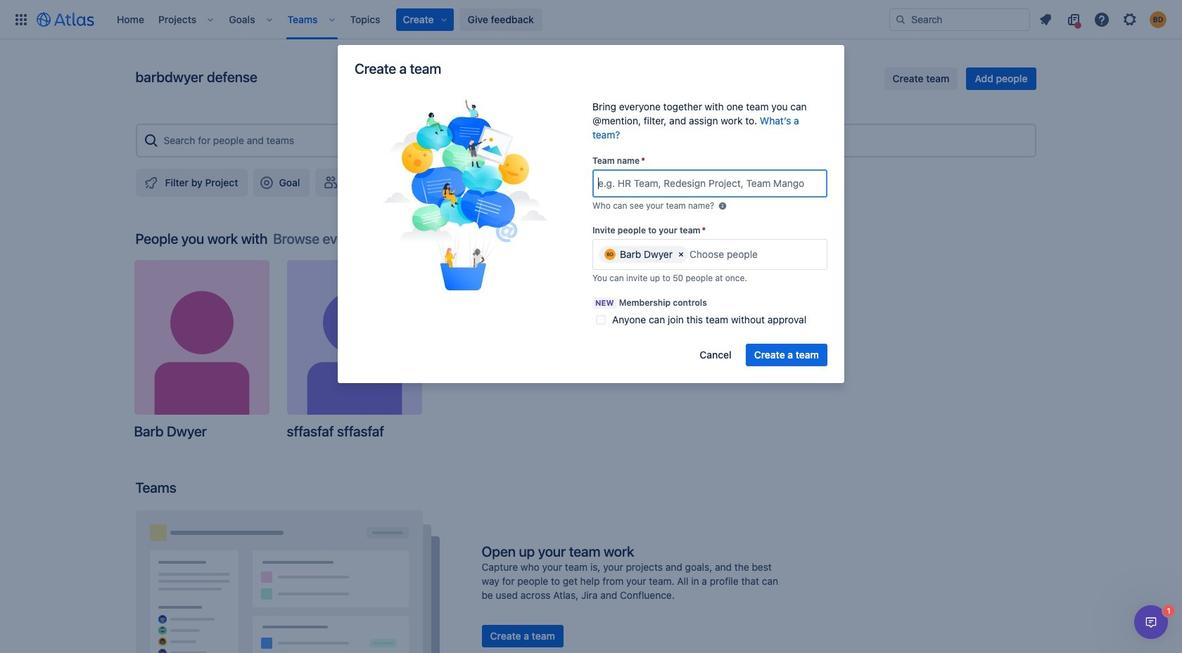 Task type: describe. For each thing, give the bounding box(es) containing it.
Choose people text field
[[690, 248, 776, 262]]

search image
[[895, 14, 906, 25]]

browse everyone image
[[386, 231, 403, 248]]



Task type: locate. For each thing, give the bounding box(es) containing it.
Search field
[[890, 8, 1030, 31]]

Search for people and teams field
[[159, 128, 1029, 153]]

clear image
[[676, 249, 687, 260]]

dialog
[[1134, 606, 1168, 640]]

help image
[[1094, 11, 1111, 28]]

e.g. HR Team, Redesign Project, Team Mango field
[[594, 171, 826, 196]]

create a team element
[[367, 100, 564, 294]]

create a team image
[[382, 100, 549, 291]]

banner
[[0, 0, 1182, 39]]

None search field
[[890, 8, 1030, 31]]

top element
[[8, 0, 890, 39]]

teams profile page image
[[135, 511, 439, 654]]

search for people and teams image
[[143, 132, 159, 149]]

your team name is visible to anyone in your organisation. it may be visible on work shared outside your organisation. image
[[717, 201, 729, 212]]



Task type: vqa. For each thing, say whether or not it's contained in the screenshot.
SETTINGS IMAGE
no



